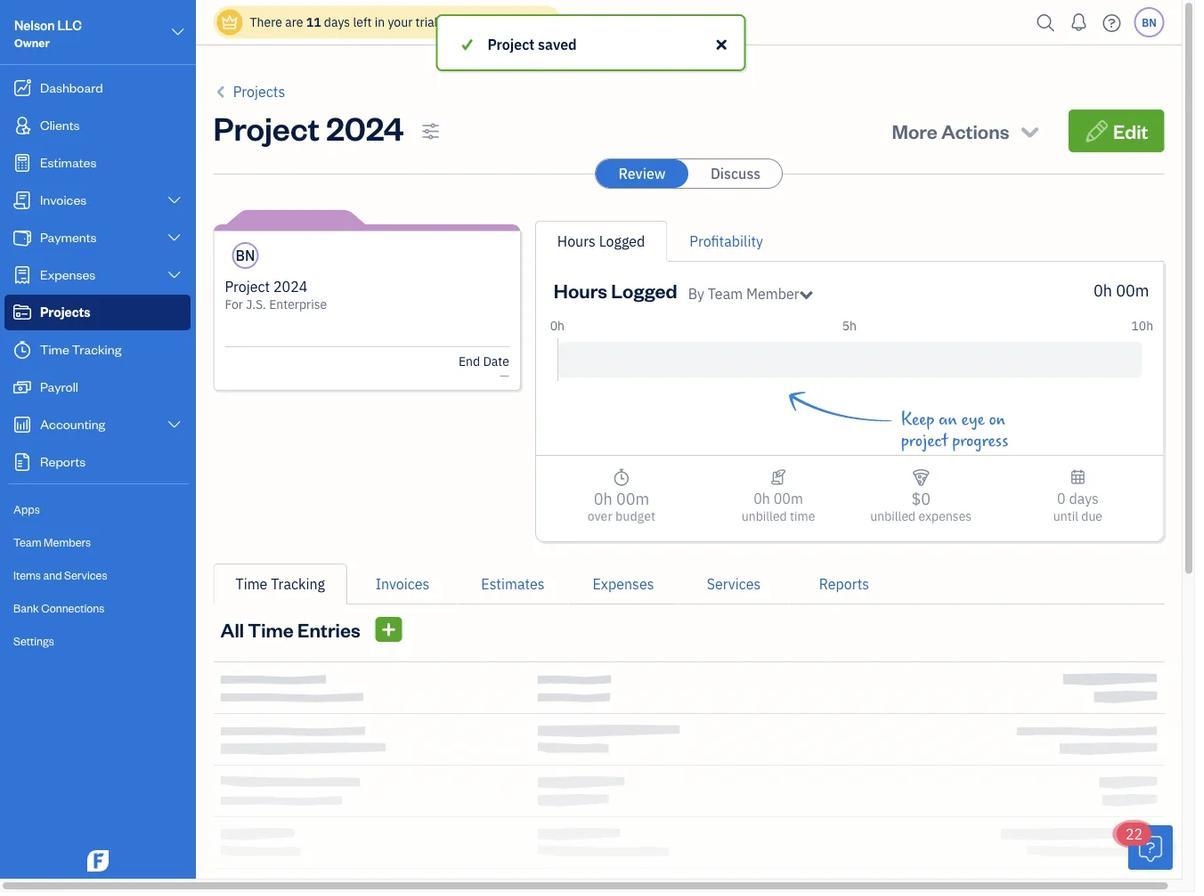 Task type: vqa. For each thing, say whether or not it's contained in the screenshot.
00m to the middle
yes



Task type: describe. For each thing, give the bounding box(es) containing it.
due
[[1081, 508, 1102, 525]]

there are 11 days left in your trial. upgrade account
[[250, 14, 547, 30]]

apps
[[13, 502, 40, 516]]

1 horizontal spatial invoices link
[[347, 564, 458, 605]]

expenses image
[[912, 467, 930, 488]]

bank connections
[[13, 601, 105, 615]]

accounting
[[40, 415, 105, 432]]

actions
[[941, 118, 1009, 143]]

more actions
[[892, 118, 1009, 143]]

0h for 0h 00m over budget
[[594, 488, 612, 509]]

hours logged button
[[557, 231, 645, 252]]

$0 unbilled expenses
[[870, 488, 972, 525]]

settings link
[[4, 626, 191, 657]]

days inside 0 days until due
[[1069, 489, 1099, 508]]

owner
[[14, 35, 50, 50]]

estimates link for payments link
[[4, 145, 191, 181]]

team members
[[13, 535, 91, 549]]

1 horizontal spatial reports
[[819, 575, 869, 594]]

2 vertical spatial time
[[248, 617, 294, 642]]

chevrondown image
[[1018, 118, 1042, 143]]

22 button
[[1117, 823, 1173, 870]]

more actions button
[[876, 110, 1058, 152]]

crown image
[[220, 13, 239, 32]]

upgrade
[[448, 14, 497, 30]]

—
[[499, 367, 509, 384]]

0
[[1057, 489, 1066, 508]]

services link
[[679, 564, 789, 605]]

time entry menu image
[[381, 619, 397, 640]]

by team member
[[688, 285, 799, 303]]

review link
[[596, 159, 688, 188]]

project for project saved
[[488, 35, 535, 54]]

discuss link
[[689, 159, 782, 188]]

00m for 0h 00m over budget
[[616, 488, 649, 509]]

0h 00m over budget
[[588, 488, 655, 525]]

project saved status
[[0, 14, 1182, 71]]

estimate image
[[12, 154, 33, 172]]

pencil image
[[1085, 118, 1109, 143]]

0 horizontal spatial days
[[324, 14, 350, 30]]

items and services link
[[4, 560, 191, 591]]

upgrade account link
[[444, 14, 547, 30]]

0h for 0h 00m
[[1093, 280, 1112, 301]]

settings
[[13, 634, 54, 648]]

edit link
[[1069, 110, 1164, 152]]

bn inside bn dropdown button
[[1142, 15, 1157, 29]]

0h 00m
[[1093, 280, 1149, 301]]

bank connections link
[[4, 593, 191, 624]]

invoices inside the main element
[[40, 191, 87, 208]]

1 horizontal spatial time tracking
[[236, 575, 325, 594]]

0h for 0h 00m unbilled time
[[754, 489, 770, 508]]

projects button
[[213, 81, 285, 102]]

projects inside 'button'
[[233, 82, 285, 101]]

for
[[225, 296, 243, 313]]

0 horizontal spatial time tracking link
[[4, 332, 191, 368]]

payments
[[40, 228, 97, 245]]

apps link
[[4, 494, 191, 525]]

check image
[[459, 34, 475, 55]]

logged inside hours logged button
[[599, 232, 645, 251]]

project 2024 for j.s. enterprise
[[225, 277, 327, 313]]

payments link
[[4, 220, 191, 256]]

services inside the main element
[[64, 568, 107, 582]]

are
[[285, 14, 303, 30]]

1 horizontal spatial services
[[707, 575, 761, 594]]

saved
[[538, 35, 577, 54]]

hours inside hours logged button
[[557, 232, 596, 251]]

project inside project 2024 for j.s. enterprise
[[225, 277, 270, 296]]

project
[[901, 431, 948, 451]]

connections
[[41, 601, 105, 615]]

1 horizontal spatial invoices
[[376, 575, 429, 594]]

account
[[500, 14, 547, 30]]

keep
[[901, 410, 934, 429]]

nelson llc owner
[[14, 16, 82, 50]]

1 vertical spatial expenses
[[593, 575, 654, 594]]

0h 00m unbilled time
[[742, 489, 815, 525]]

clients
[[40, 116, 80, 133]]

chevron large down image for payments
[[166, 231, 183, 245]]

and
[[43, 568, 62, 582]]

0h for 0h
[[550, 317, 565, 334]]

payroll
[[40, 378, 78, 395]]

clients link
[[4, 108, 191, 143]]

0 days until due
[[1053, 489, 1102, 525]]

left
[[353, 14, 372, 30]]

team members link
[[4, 527, 191, 558]]

projects link
[[4, 295, 191, 330]]

00m for 0h 00m unbilled time
[[774, 489, 803, 508]]

your
[[388, 14, 413, 30]]

chevron large down image for accounting
[[166, 418, 183, 432]]

bank
[[13, 601, 39, 615]]

dashboard image
[[12, 79, 33, 97]]

payroll link
[[4, 370, 191, 405]]

time inside the main element
[[40, 341, 69, 358]]

review
[[618, 164, 666, 183]]

items
[[13, 568, 41, 582]]

notifications image
[[1065, 4, 1093, 40]]

time tracking inside the main element
[[40, 341, 121, 358]]

unbilled inside 0h 00m unbilled time
[[742, 508, 787, 525]]

until
[[1053, 508, 1078, 525]]

project 2024
[[213, 106, 404, 148]]

invoice image
[[12, 191, 33, 209]]

11
[[306, 14, 321, 30]]



Task type: locate. For each thing, give the bounding box(es) containing it.
0 horizontal spatial time tracking
[[40, 341, 121, 358]]

2024 right j.s.
[[273, 277, 308, 296]]

00m inside 0h 00m over budget
[[616, 488, 649, 509]]

timer image
[[12, 341, 33, 359]]

0h inside 0h 00m over budget
[[594, 488, 612, 509]]

0 vertical spatial estimates
[[40, 154, 96, 171]]

tracking down projects link
[[72, 341, 121, 358]]

0 vertical spatial invoices
[[40, 191, 87, 208]]

1 vertical spatial time
[[236, 575, 268, 594]]

expenses
[[40, 266, 95, 283], [593, 575, 654, 594]]

0 vertical spatial time tracking link
[[4, 332, 191, 368]]

all time entries
[[220, 617, 360, 642]]

expenses
[[919, 508, 972, 525]]

team right by
[[708, 285, 743, 303]]

0 vertical spatial time
[[40, 341, 69, 358]]

1 vertical spatial bn
[[236, 246, 255, 265]]

freshbooks image
[[84, 850, 112, 872]]

estimates
[[40, 154, 96, 171], [481, 575, 545, 594]]

1 horizontal spatial days
[[1069, 489, 1099, 508]]

invoices link up payments link
[[4, 183, 191, 218]]

1 vertical spatial chevron large down image
[[166, 268, 183, 282]]

invoices image
[[770, 467, 787, 488]]

hours logged down hours logged button
[[554, 277, 677, 303]]

budget
[[615, 508, 655, 525]]

00m down invoices image
[[774, 489, 803, 508]]

nelson
[[14, 16, 55, 33]]

time tracking up all time entries in the left of the page
[[236, 575, 325, 594]]

logged left by
[[611, 277, 677, 303]]

there
[[250, 14, 282, 30]]

1 horizontal spatial expenses link
[[568, 564, 679, 605]]

0 vertical spatial invoices link
[[4, 183, 191, 218]]

time tracking
[[40, 341, 121, 358], [236, 575, 325, 594]]

tracking
[[72, 341, 121, 358], [271, 575, 325, 594]]

calendar image
[[1070, 467, 1086, 488]]

1 vertical spatial hours logged
[[554, 277, 677, 303]]

chevron large down image inside invoices link
[[166, 193, 183, 207]]

1 vertical spatial expenses link
[[568, 564, 679, 605]]

time
[[40, 341, 69, 358], [236, 575, 268, 594], [248, 617, 294, 642]]

progress
[[952, 431, 1008, 451]]

1 vertical spatial time tracking link
[[213, 564, 347, 605]]

00m inside 0h 00m unbilled time
[[774, 489, 803, 508]]

main element
[[0, 0, 240, 879]]

end
[[458, 353, 480, 370]]

search image
[[1032, 9, 1060, 36]]

edit
[[1113, 118, 1148, 143]]

00m
[[1116, 280, 1149, 301], [616, 488, 649, 509], [774, 489, 803, 508]]

chevron large down image down "payroll" link
[[166, 418, 183, 432]]

unbilled inside "$0 unbilled expenses"
[[870, 508, 916, 525]]

1 vertical spatial projects
[[40, 303, 90, 320]]

chevron large down image down payments link
[[166, 268, 183, 282]]

resource center badge image
[[1128, 825, 1173, 870]]

1 vertical spatial days
[[1069, 489, 1099, 508]]

estimates link for services link
[[458, 564, 568, 605]]

tracking up all time entries in the left of the page
[[271, 575, 325, 594]]

0 vertical spatial tracking
[[72, 341, 121, 358]]

project image
[[12, 304, 33, 321]]

days right 11
[[324, 14, 350, 30]]

0 vertical spatial hours
[[557, 232, 596, 251]]

chevron large down image for invoices
[[166, 193, 183, 207]]

5h
[[842, 317, 857, 334]]

in
[[375, 14, 385, 30]]

1 chevron large down image from the top
[[166, 193, 183, 207]]

estimates link inside the main element
[[4, 145, 191, 181]]

client image
[[12, 117, 33, 134]]

settings for this project image
[[421, 120, 440, 142]]

0 vertical spatial estimates link
[[4, 145, 191, 181]]

2 vertical spatial chevron large down image
[[166, 418, 183, 432]]

1 vertical spatial logged
[[611, 277, 677, 303]]

1 vertical spatial time tracking
[[236, 575, 325, 594]]

invoices link
[[4, 183, 191, 218], [347, 564, 458, 605]]

0 vertical spatial expenses
[[40, 266, 95, 283]]

accounting link
[[4, 407, 191, 443]]

keep an eye on project progress
[[901, 410, 1008, 451]]

invoices
[[40, 191, 87, 208], [376, 575, 429, 594]]

an
[[939, 410, 957, 429]]

team up the "items"
[[13, 535, 41, 549]]

1 unbilled from the left
[[742, 508, 787, 525]]

0 horizontal spatial invoices link
[[4, 183, 191, 218]]

over
[[588, 508, 612, 525]]

0 horizontal spatial expenses
[[40, 266, 95, 283]]

entries
[[298, 617, 360, 642]]

0 vertical spatial bn
[[1142, 15, 1157, 29]]

logged down review link
[[599, 232, 645, 251]]

0 horizontal spatial services
[[64, 568, 107, 582]]

bn
[[1142, 15, 1157, 29], [236, 246, 255, 265]]

llc
[[57, 16, 82, 33]]

reports link down time
[[789, 564, 899, 605]]

team inside "link"
[[13, 535, 41, 549]]

1 horizontal spatial estimates link
[[458, 564, 568, 605]]

0 horizontal spatial 00m
[[616, 488, 649, 509]]

chart image
[[12, 416, 33, 434]]

00m for 0h 00m
[[1116, 280, 1149, 301]]

1 horizontal spatial reports link
[[789, 564, 899, 605]]

time
[[790, 508, 815, 525]]

reports link
[[4, 444, 191, 480], [789, 564, 899, 605]]

hours logged down review link
[[557, 232, 645, 251]]

estimates inside the main element
[[40, 154, 96, 171]]

j.s.
[[246, 296, 266, 313]]

1 vertical spatial invoices
[[376, 575, 429, 594]]

1 vertical spatial reports link
[[789, 564, 899, 605]]

2 unbilled from the left
[[870, 508, 916, 525]]

time tracking link up all time entries in the left of the page
[[213, 564, 347, 605]]

trial.
[[415, 14, 441, 30]]

reports link down accounting link on the top of page
[[4, 444, 191, 480]]

bn right go to help image
[[1142, 15, 1157, 29]]

eye
[[961, 410, 985, 429]]

1 horizontal spatial 2024
[[326, 106, 404, 148]]

enterprise
[[269, 296, 327, 313]]

0 horizontal spatial projects
[[40, 303, 90, 320]]

1 horizontal spatial expenses
[[593, 575, 654, 594]]

all
[[220, 617, 244, 642]]

1 horizontal spatial tracking
[[271, 575, 325, 594]]

2024 for project 2024
[[326, 106, 404, 148]]

profitability button
[[690, 231, 763, 252]]

payment image
[[12, 229, 33, 247]]

1 vertical spatial hours
[[554, 277, 607, 303]]

2024 for project 2024 for j.s. enterprise
[[273, 277, 308, 296]]

2024
[[326, 106, 404, 148], [273, 277, 308, 296]]

expenses link down budget
[[568, 564, 679, 605]]

member
[[746, 285, 799, 303]]

project for project 2024
[[213, 106, 320, 148]]

1 horizontal spatial estimates
[[481, 575, 545, 594]]

members
[[44, 535, 91, 549]]

project saved
[[488, 35, 577, 54]]

dashboard
[[40, 79, 103, 96]]

unbilled left time
[[742, 508, 787, 525]]

0 horizontal spatial estimates
[[40, 154, 96, 171]]

0 vertical spatial time tracking
[[40, 341, 121, 358]]

logged
[[599, 232, 645, 251], [611, 277, 677, 303]]

2 horizontal spatial 00m
[[1116, 280, 1149, 301]]

items and services
[[13, 568, 107, 582]]

chevron large down image inside payments link
[[166, 231, 183, 245]]

time up all
[[236, 575, 268, 594]]

00m right 'over'
[[616, 488, 649, 509]]

1 vertical spatial 2024
[[273, 277, 308, 296]]

discuss
[[711, 164, 761, 183]]

date
[[483, 353, 509, 370]]

days
[[324, 14, 350, 30], [1069, 489, 1099, 508]]

2024 inside project 2024 for j.s. enterprise
[[273, 277, 308, 296]]

0 vertical spatial days
[[324, 14, 350, 30]]

2024 left settings for this project icon
[[326, 106, 404, 148]]

0 vertical spatial projects
[[233, 82, 285, 101]]

expenses down budget
[[593, 575, 654, 594]]

chevron large down image
[[166, 193, 183, 207], [166, 231, 183, 245]]

project
[[488, 35, 535, 54], [213, 106, 320, 148], [225, 277, 270, 296]]

0h
[[1093, 280, 1112, 301], [550, 317, 565, 334], [594, 488, 612, 509], [754, 489, 770, 508]]

report image
[[12, 453, 33, 471]]

0 horizontal spatial estimates link
[[4, 145, 191, 181]]

$0
[[911, 488, 931, 509]]

reports inside the main element
[[40, 453, 86, 470]]

0 horizontal spatial tracking
[[72, 341, 121, 358]]

expense image
[[12, 266, 33, 284]]

1 vertical spatial team
[[13, 535, 41, 549]]

bn up project 2024 for j.s. enterprise
[[236, 246, 255, 265]]

1 horizontal spatial 00m
[[774, 489, 803, 508]]

invoices up time entry menu icon in the left of the page
[[376, 575, 429, 594]]

projects inside the main element
[[40, 303, 90, 320]]

0 horizontal spatial reports link
[[4, 444, 191, 480]]

profitability
[[690, 232, 763, 251]]

by
[[688, 285, 704, 303]]

projects right project image
[[40, 303, 90, 320]]

1 horizontal spatial time tracking link
[[213, 564, 347, 605]]

0 vertical spatial team
[[708, 285, 743, 303]]

1 vertical spatial chevron large down image
[[166, 231, 183, 245]]

more
[[892, 118, 937, 143]]

1 horizontal spatial bn
[[1142, 15, 1157, 29]]

1 horizontal spatial unbilled
[[870, 508, 916, 525]]

1 horizontal spatial team
[[708, 285, 743, 303]]

0 horizontal spatial unbilled
[[742, 508, 787, 525]]

1 vertical spatial tracking
[[271, 575, 325, 594]]

expenses link up projects link
[[4, 257, 191, 293]]

end date —
[[458, 353, 509, 384]]

0 vertical spatial chevron large down image
[[170, 21, 186, 43]]

1 vertical spatial invoices link
[[347, 564, 458, 605]]

1 vertical spatial estimates link
[[458, 564, 568, 605]]

2 chevron large down image from the top
[[166, 231, 183, 245]]

0 horizontal spatial 2024
[[273, 277, 308, 296]]

dashboard link
[[4, 70, 191, 106]]

project inside project saved status
[[488, 35, 535, 54]]

0 vertical spatial reports link
[[4, 444, 191, 480]]

days down the calendar image
[[1069, 489, 1099, 508]]

time tracking link down projects link
[[4, 332, 191, 368]]

2 vertical spatial project
[[225, 277, 270, 296]]

chevron large down image
[[170, 21, 186, 43], [166, 268, 183, 282], [166, 418, 183, 432]]

0 vertical spatial hours logged
[[557, 232, 645, 251]]

0 vertical spatial logged
[[599, 232, 645, 251]]

go to help image
[[1098, 9, 1126, 36]]

invoices link up time entry menu icon in the left of the page
[[347, 564, 458, 605]]

time right timer icon
[[40, 341, 69, 358]]

0 vertical spatial expenses link
[[4, 257, 191, 293]]

chevron large down image left crown image
[[170, 21, 186, 43]]

expenses link
[[4, 257, 191, 293], [568, 564, 679, 605]]

1 horizontal spatial projects
[[233, 82, 285, 101]]

1 vertical spatial estimates
[[481, 575, 545, 594]]

00m up 10h
[[1116, 280, 1149, 301]]

0 vertical spatial chevron large down image
[[166, 193, 183, 207]]

chevron large down image for expenses
[[166, 268, 183, 282]]

team inside hours logged group by field
[[708, 285, 743, 303]]

services
[[64, 568, 107, 582], [707, 575, 761, 594]]

invoices up payments
[[40, 191, 87, 208]]

0 vertical spatial reports
[[40, 453, 86, 470]]

0 horizontal spatial invoices
[[40, 191, 87, 208]]

bn button
[[1134, 7, 1164, 37]]

time tracking down projects link
[[40, 341, 121, 358]]

expenses link inside the main element
[[4, 257, 191, 293]]

hours
[[557, 232, 596, 251], [554, 277, 607, 303]]

time tracking link
[[4, 332, 191, 368], [213, 564, 347, 605]]

unbilled down expenses image
[[870, 508, 916, 525]]

0h inside 0h 00m unbilled time
[[754, 489, 770, 508]]

0 horizontal spatial expenses link
[[4, 257, 191, 293]]

22
[[1126, 825, 1143, 844]]

tracking inside the main element
[[72, 341, 121, 358]]

0 vertical spatial project
[[488, 35, 535, 54]]

timetracking image
[[612, 467, 631, 488]]

0 horizontal spatial reports
[[40, 453, 86, 470]]

expenses down payments
[[40, 266, 95, 283]]

10h
[[1131, 317, 1153, 334]]

reports
[[40, 453, 86, 470], [819, 575, 869, 594]]

projects right chevronleft icon
[[233, 82, 285, 101]]

0 vertical spatial 2024
[[326, 106, 404, 148]]

0 horizontal spatial bn
[[236, 246, 255, 265]]

chevronleft image
[[213, 81, 230, 102]]

projects
[[233, 82, 285, 101], [40, 303, 90, 320]]

time right all
[[248, 617, 294, 642]]

Hours Logged Group By field
[[688, 283, 814, 305]]

1 vertical spatial reports
[[819, 575, 869, 594]]

1 vertical spatial project
[[213, 106, 320, 148]]

expenses inside the main element
[[40, 266, 95, 283]]

close image
[[713, 34, 730, 55]]

0 horizontal spatial team
[[13, 535, 41, 549]]

on
[[989, 410, 1006, 429]]

money image
[[12, 378, 33, 396]]



